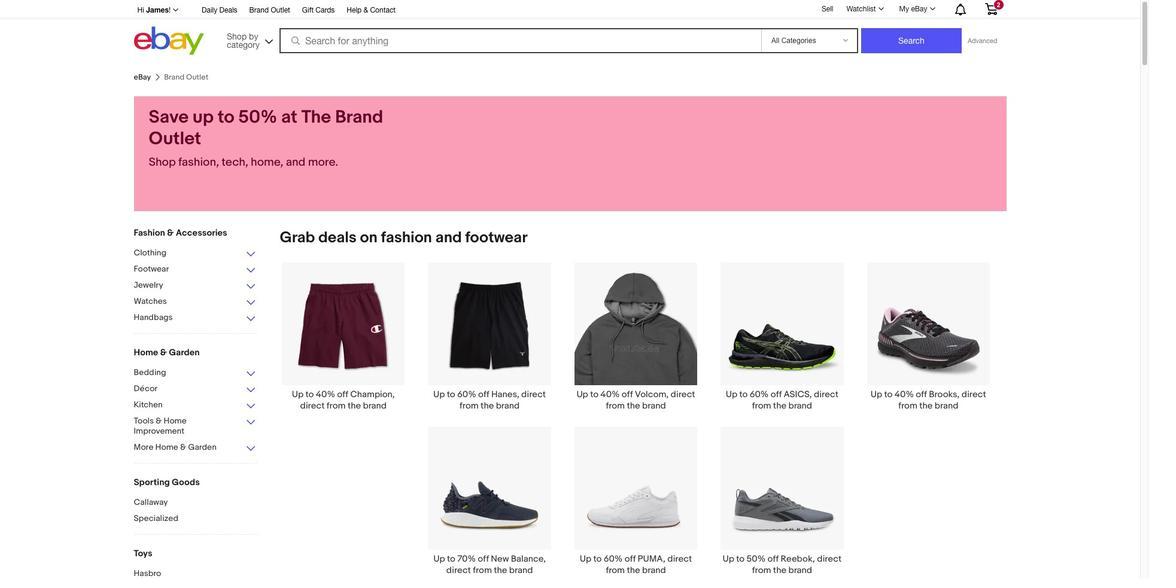 Task type: vqa. For each thing, say whether or not it's contained in the screenshot.
the off within the $24.99 $50.00 | 50% off Free shipping
no



Task type: describe. For each thing, give the bounding box(es) containing it.
1 horizontal spatial and
[[436, 229, 462, 247]]

up for up to 50% off reebok, direct from the brand
[[723, 553, 734, 565]]

sell link
[[816, 5, 839, 13]]

kitchen
[[134, 400, 163, 410]]

puma,
[[638, 553, 666, 565]]

contact
[[370, 6, 396, 14]]

up
[[193, 107, 214, 128]]

off for champion,
[[337, 389, 348, 401]]

60% for asics,
[[750, 389, 769, 401]]

up for up to 40% off champion, direct from the brand
[[292, 389, 304, 401]]

the for up to 50% off reebok, direct from the brand
[[773, 565, 787, 576]]

70%
[[457, 553, 476, 565]]

sporting
[[134, 477, 170, 488]]

off for asics,
[[771, 389, 782, 401]]

from for up to 40% off brooks, direct from the brand
[[899, 401, 918, 412]]

& for accessories
[[167, 227, 174, 239]]

tech,
[[222, 156, 248, 169]]

up to 40% off champion, direct from the brand link
[[270, 262, 417, 412]]

up to 60% off hanes, direct from the brand link
[[417, 262, 563, 412]]

to inside save up to 50% at the brand outlet shop fashion, tech, home, and more.
[[218, 107, 234, 128]]

volcom,
[[635, 389, 669, 401]]

goods
[[172, 477, 200, 488]]

daily deals link
[[202, 4, 237, 17]]

off for new
[[478, 553, 489, 565]]

callaway link
[[134, 497, 257, 509]]

category
[[227, 40, 260, 49]]

décor
[[134, 384, 158, 394]]

grab deals on fashion and footwear
[[280, 229, 528, 247]]

hi james !
[[137, 5, 171, 14]]

help
[[347, 6, 362, 14]]

specialized link
[[134, 514, 257, 525]]

up to 70% off new balance, direct from the brand
[[434, 553, 546, 576]]

advanced
[[968, 37, 998, 44]]

accessories
[[176, 227, 227, 239]]

60% for hanes,
[[457, 389, 476, 401]]

to for up to 40% off brooks, direct from the brand
[[884, 389, 893, 401]]

off for volcom,
[[622, 389, 633, 401]]

home & garden
[[134, 347, 200, 359]]

from for up to 50% off reebok, direct from the brand
[[752, 565, 771, 576]]

daily
[[202, 6, 217, 14]]

help & contact link
[[347, 4, 396, 17]]

clothing button
[[134, 248, 257, 259]]

shop inside shop by category
[[227, 31, 247, 41]]

footwear
[[465, 229, 528, 247]]

handbags button
[[134, 312, 257, 324]]

& for garden
[[160, 347, 167, 359]]

off for brooks,
[[916, 389, 927, 401]]

to for up to 40% off volcom, direct from the brand
[[590, 389, 599, 401]]

to for up to 60% off asics, direct from the brand
[[740, 389, 748, 401]]

up to 60% off hanes, direct from the brand
[[433, 389, 546, 412]]

the
[[301, 107, 331, 128]]

account navigation
[[131, 0, 1007, 19]]

50% inside up to 50% off reebok, direct from the brand
[[747, 553, 766, 565]]

kitchen button
[[134, 400, 257, 411]]

décor button
[[134, 384, 257, 395]]

callaway
[[134, 497, 168, 508]]

deals
[[318, 229, 357, 247]]

up for up to 60% off asics, direct from the brand
[[726, 389, 738, 401]]

outlet inside account navigation
[[271, 6, 290, 14]]

none submit inside shop by category "banner"
[[861, 28, 962, 53]]

grab
[[280, 229, 315, 247]]

the for up to 60% off hanes, direct from the brand
[[481, 401, 494, 412]]

the for up to 40% off volcom, direct from the brand
[[627, 401, 640, 412]]

save up to 50% at the brand outlet shop fashion, tech, home, and more.
[[149, 107, 383, 169]]

up to 60% off puma, direct from the brand link
[[563, 426, 709, 576]]

fashion,
[[178, 156, 219, 169]]

advanced link
[[962, 29, 1004, 53]]

fashion
[[134, 227, 165, 239]]

2 vertical spatial home
[[155, 442, 178, 453]]

shop by category button
[[221, 27, 275, 52]]

bedding button
[[134, 368, 257, 379]]

shop inside save up to 50% at the brand outlet shop fashion, tech, home, and more.
[[149, 156, 176, 169]]

2
[[997, 1, 1001, 8]]

reebok,
[[781, 553, 815, 565]]

watchlist link
[[840, 2, 889, 16]]

handbags
[[134, 312, 173, 323]]

deals
[[219, 6, 237, 14]]

40% for brooks,
[[895, 389, 914, 401]]

off for hanes,
[[478, 389, 489, 401]]

gift cards
[[302, 6, 335, 14]]

list inside 'save up to 50% at the brand outlet' main content
[[265, 262, 1007, 579]]

brand for up to 40% off champion, direct from the brand
[[363, 401, 387, 412]]

1 vertical spatial home
[[164, 416, 187, 426]]

the for up to 60% off asics, direct from the brand
[[773, 401, 787, 412]]

my ebay link
[[893, 2, 941, 16]]

from inside up to 70% off new balance, direct from the brand
[[473, 565, 492, 576]]

daily deals
[[202, 6, 237, 14]]

sporting goods
[[134, 477, 200, 488]]

new
[[491, 553, 509, 565]]

hasbro link
[[134, 569, 257, 579]]

by
[[249, 31, 258, 41]]

hanes,
[[491, 389, 519, 401]]

the for up to 40% off brooks, direct from the brand
[[920, 401, 933, 412]]

the inside up to 70% off new balance, direct from the brand
[[494, 565, 507, 576]]

up to 40% off volcom, direct from the brand link
[[563, 262, 709, 412]]

up for up to 60% off hanes, direct from the brand
[[433, 389, 445, 401]]

clothing footwear jewelry watches handbags
[[134, 248, 173, 323]]

tools & home improvement button
[[134, 416, 257, 438]]

to for up to 40% off champion, direct from the brand
[[306, 389, 314, 401]]

up for up to 40% off brooks, direct from the brand
[[871, 389, 882, 401]]

up to 60% off asics, direct from the brand
[[726, 389, 839, 412]]

direct for up to 60% off puma, direct from the brand
[[668, 553, 692, 565]]

0 vertical spatial garden
[[169, 347, 200, 359]]

more.
[[308, 156, 338, 169]]

40% for volcom,
[[601, 389, 620, 401]]

up to 70% off new balance, direct from the brand link
[[417, 426, 563, 576]]

gift
[[302, 6, 314, 14]]

40% for champion,
[[316, 389, 335, 401]]



Task type: locate. For each thing, give the bounding box(es) containing it.
up inside up to 60% off puma, direct from the brand
[[580, 553, 592, 565]]

60% inside up to 60% off hanes, direct from the brand
[[457, 389, 476, 401]]

the inside 'up to 60% off asics, direct from the brand'
[[773, 401, 787, 412]]

0 vertical spatial 50%
[[238, 107, 277, 128]]

ebay
[[911, 5, 928, 13], [134, 72, 151, 82]]

1 40% from the left
[[316, 389, 335, 401]]

40% inside up to 40% off champion, direct from the brand
[[316, 389, 335, 401]]

brand outlet link
[[249, 4, 290, 17]]

the inside up to 50% off reebok, direct from the brand
[[773, 565, 787, 576]]

up to 50% off reebok, direct from the brand link
[[709, 426, 855, 576]]

up inside up to 40% off brooks, direct from the brand
[[871, 389, 882, 401]]

up to 50% off reebok, direct from the brand
[[723, 553, 842, 576]]

ebay right my
[[911, 5, 928, 13]]

up to 40% off brooks, direct from the brand
[[871, 389, 986, 412]]

off left puma,
[[625, 553, 636, 565]]

shop left by on the top
[[227, 31, 247, 41]]

0 vertical spatial outlet
[[271, 6, 290, 14]]

save up to 50% at the brand outlet main content
[[124, 68, 1016, 579]]

1 vertical spatial ebay
[[134, 72, 151, 82]]

up inside up to 60% off hanes, direct from the brand
[[433, 389, 445, 401]]

bedding
[[134, 368, 166, 378]]

0 horizontal spatial and
[[286, 156, 306, 169]]

from inside up to 40% off champion, direct from the brand
[[327, 401, 346, 412]]

fashion & accessories
[[134, 227, 227, 239]]

brand for up to 50% off reebok, direct from the brand
[[789, 565, 812, 576]]

& inside account navigation
[[364, 6, 368, 14]]

from for up to 40% off volcom, direct from the brand
[[606, 401, 625, 412]]

asics,
[[784, 389, 812, 401]]

1 vertical spatial and
[[436, 229, 462, 247]]

footwear
[[134, 264, 169, 274]]

callaway specialized
[[134, 497, 178, 524]]

toys
[[134, 548, 152, 560]]

shop
[[227, 31, 247, 41], [149, 156, 176, 169]]

footwear button
[[134, 264, 257, 275]]

direct for up to 40% off brooks, direct from the brand
[[962, 389, 986, 401]]

balance,
[[511, 553, 546, 565]]

home
[[134, 347, 158, 359], [164, 416, 187, 426], [155, 442, 178, 453]]

up for up to 70% off new balance, direct from the brand
[[434, 553, 445, 565]]

brand for up to 60% off hanes, direct from the brand
[[496, 401, 520, 412]]

from left brooks,
[[899, 401, 918, 412]]

0 vertical spatial home
[[134, 347, 158, 359]]

from inside up to 40% off brooks, direct from the brand
[[899, 401, 918, 412]]

and right fashion
[[436, 229, 462, 247]]

1 horizontal spatial outlet
[[271, 6, 290, 14]]

off inside up to 60% off hanes, direct from the brand
[[478, 389, 489, 401]]

& right tools
[[156, 416, 162, 426]]

shop by category banner
[[131, 0, 1007, 58]]

brand for up to 60% off puma, direct from the brand
[[642, 565, 666, 576]]

list
[[265, 262, 1007, 579]]

up inside 'up to 60% off asics, direct from the brand'
[[726, 389, 738, 401]]

direct inside up to 40% off brooks, direct from the brand
[[962, 389, 986, 401]]

direct inside up to 60% off hanes, direct from the brand
[[521, 389, 546, 401]]

direct inside up to 50% off reebok, direct from the brand
[[817, 553, 842, 565]]

60% left hanes, at the left bottom of page
[[457, 389, 476, 401]]

jewelry button
[[134, 280, 257, 292]]

to inside up to 60% off hanes, direct from the brand
[[447, 389, 455, 401]]

to for up to 50% off reebok, direct from the brand
[[736, 553, 745, 565]]

direct for up to 40% off champion, direct from the brand
[[300, 401, 325, 412]]

garden
[[169, 347, 200, 359], [188, 442, 217, 453]]

3 40% from the left
[[895, 389, 914, 401]]

1 horizontal spatial 50%
[[747, 553, 766, 565]]

off for puma,
[[625, 553, 636, 565]]

sell
[[822, 5, 834, 13]]

50% inside save up to 50% at the brand outlet shop fashion, tech, home, and more.
[[238, 107, 277, 128]]

0 vertical spatial ebay
[[911, 5, 928, 13]]

up inside up to 40% off champion, direct from the brand
[[292, 389, 304, 401]]

from inside up to 40% off volcom, direct from the brand
[[606, 401, 625, 412]]

off left the 'volcom,'
[[622, 389, 633, 401]]

1 vertical spatial outlet
[[149, 128, 201, 150]]

to
[[218, 107, 234, 128], [306, 389, 314, 401], [447, 389, 455, 401], [590, 389, 599, 401], [740, 389, 748, 401], [884, 389, 893, 401], [447, 553, 455, 565], [594, 553, 602, 565], [736, 553, 745, 565]]

off
[[337, 389, 348, 401], [478, 389, 489, 401], [622, 389, 633, 401], [771, 389, 782, 401], [916, 389, 927, 401], [478, 553, 489, 565], [625, 553, 636, 565], [768, 553, 779, 565]]

0 horizontal spatial shop
[[149, 156, 176, 169]]

off left "asics,"
[[771, 389, 782, 401]]

the inside up to 40% off champion, direct from the brand
[[348, 401, 361, 412]]

up to 40% off champion, direct from the brand
[[292, 389, 395, 412]]

hi
[[137, 6, 144, 14]]

40% left brooks,
[[895, 389, 914, 401]]

off left the new
[[478, 553, 489, 565]]

to for up to 60% off hanes, direct from the brand
[[447, 389, 455, 401]]

off left brooks,
[[916, 389, 927, 401]]

direct for up to 40% off volcom, direct from the brand
[[671, 389, 695, 401]]

the inside up to 60% off puma, direct from the brand
[[627, 565, 640, 576]]

outlet left the gift
[[271, 6, 290, 14]]

60% inside 'up to 60% off asics, direct from the brand'
[[750, 389, 769, 401]]

0 horizontal spatial 60%
[[457, 389, 476, 401]]

40% inside up to 40% off volcom, direct from the brand
[[601, 389, 620, 401]]

50% left "at"
[[238, 107, 277, 128]]

garden down tools & home improvement dropdown button
[[188, 442, 217, 453]]

hasbro
[[134, 569, 161, 579]]

off left reebok,
[[768, 553, 779, 565]]

from for up to 40% off champion, direct from the brand
[[327, 401, 346, 412]]

ebay inside my ebay link
[[911, 5, 928, 13]]

tools
[[134, 416, 154, 426]]

watchlist
[[847, 5, 876, 13]]

brooks,
[[929, 389, 960, 401]]

0 vertical spatial brand
[[249, 6, 269, 14]]

outlet up fashion,
[[149, 128, 201, 150]]

at
[[281, 107, 297, 128]]

cards
[[316, 6, 335, 14]]

brand inside up to 40% off volcom, direct from the brand
[[642, 401, 666, 412]]

more
[[134, 442, 154, 453]]

& right "fashion"
[[167, 227, 174, 239]]

1 vertical spatial garden
[[188, 442, 217, 453]]

direct
[[521, 389, 546, 401], [671, 389, 695, 401], [814, 389, 839, 401], [962, 389, 986, 401], [300, 401, 325, 412], [668, 553, 692, 565], [817, 553, 842, 565], [446, 565, 471, 576]]

40%
[[316, 389, 335, 401], [601, 389, 620, 401], [895, 389, 914, 401]]

brand inside brand outlet link
[[249, 6, 269, 14]]

2 40% from the left
[[601, 389, 620, 401]]

!
[[169, 6, 171, 14]]

garden up bedding dropdown button
[[169, 347, 200, 359]]

direct inside 'up to 60% off asics, direct from the brand'
[[814, 389, 839, 401]]

& down tools & home improvement dropdown button
[[180, 442, 186, 453]]

& for contact
[[364, 6, 368, 14]]

watches button
[[134, 296, 257, 308]]

garden inside bedding décor kitchen tools & home improvement more home & garden
[[188, 442, 217, 453]]

and
[[286, 156, 306, 169], [436, 229, 462, 247]]

from inside 'up to 60% off asics, direct from the brand'
[[752, 401, 771, 412]]

2 horizontal spatial 40%
[[895, 389, 914, 401]]

clothing
[[134, 248, 166, 258]]

and left more.
[[286, 156, 306, 169]]

off inside up to 60% off puma, direct from the brand
[[625, 553, 636, 565]]

home,
[[251, 156, 283, 169]]

james
[[146, 5, 169, 14]]

help & contact
[[347, 6, 396, 14]]

2 horizontal spatial 60%
[[750, 389, 769, 401]]

the for up to 60% off puma, direct from the brand
[[627, 565, 640, 576]]

0 horizontal spatial outlet
[[149, 128, 201, 150]]

0 horizontal spatial ebay
[[134, 72, 151, 82]]

60% left "asics,"
[[750, 389, 769, 401]]

the for up to 40% off champion, direct from the brand
[[348, 401, 361, 412]]

bedding décor kitchen tools & home improvement more home & garden
[[134, 368, 217, 453]]

off inside up to 40% off volcom, direct from the brand
[[622, 389, 633, 401]]

to inside up to 60% off puma, direct from the brand
[[594, 553, 602, 565]]

40% inside up to 40% off brooks, direct from the brand
[[895, 389, 914, 401]]

from left hanes, at the left bottom of page
[[460, 401, 479, 412]]

brand for up to 40% off volcom, direct from the brand
[[642, 401, 666, 412]]

on
[[360, 229, 378, 247]]

home down kitchen dropdown button
[[164, 416, 187, 426]]

brand inside save up to 50% at the brand outlet shop fashion, tech, home, and more.
[[335, 107, 383, 128]]

to inside up to 40% off brooks, direct from the brand
[[884, 389, 893, 401]]

list containing up to 40% off champion, direct from the brand
[[265, 262, 1007, 579]]

brand inside up to 60% off puma, direct from the brand
[[642, 565, 666, 576]]

brand inside up to 40% off brooks, direct from the brand
[[935, 401, 959, 412]]

brand outlet
[[249, 6, 290, 14]]

the inside up to 40% off volcom, direct from the brand
[[627, 401, 640, 412]]

brand inside up to 70% off new balance, direct from the brand
[[509, 565, 533, 576]]

brand inside up to 60% off hanes, direct from the brand
[[496, 401, 520, 412]]

off inside 'up to 60% off asics, direct from the brand'
[[771, 389, 782, 401]]

1 vertical spatial 50%
[[747, 553, 766, 565]]

to inside up to 40% off volcom, direct from the brand
[[590, 389, 599, 401]]

to inside up to 50% off reebok, direct from the brand
[[736, 553, 745, 565]]

my
[[900, 5, 909, 13]]

ebay up save
[[134, 72, 151, 82]]

off inside up to 50% off reebok, direct from the brand
[[768, 553, 779, 565]]

50% left reebok,
[[747, 553, 766, 565]]

& right help on the left top
[[364, 6, 368, 14]]

Search for anything text field
[[281, 29, 759, 52]]

up for up to 60% off puma, direct from the brand
[[580, 553, 592, 565]]

to inside 'up to 60% off asics, direct from the brand'
[[740, 389, 748, 401]]

champion,
[[350, 389, 395, 401]]

1 horizontal spatial brand
[[335, 107, 383, 128]]

up to 60% off asics, direct from the brand link
[[709, 262, 855, 412]]

1 vertical spatial brand
[[335, 107, 383, 128]]

up
[[292, 389, 304, 401], [433, 389, 445, 401], [577, 389, 588, 401], [726, 389, 738, 401], [871, 389, 882, 401], [434, 553, 445, 565], [580, 553, 592, 565], [723, 553, 734, 565]]

up inside up to 70% off new balance, direct from the brand
[[434, 553, 445, 565]]

from left "asics,"
[[752, 401, 771, 412]]

brand for up to 60% off asics, direct from the brand
[[789, 401, 812, 412]]

to for up to 70% off new balance, direct from the brand
[[447, 553, 455, 565]]

watches
[[134, 296, 167, 306]]

ebay inside 'save up to 50% at the brand outlet' main content
[[134, 72, 151, 82]]

brand for up to 40% off brooks, direct from the brand
[[935, 401, 959, 412]]

off left hanes, at the left bottom of page
[[478, 389, 489, 401]]

direct for up to 50% off reebok, direct from the brand
[[817, 553, 842, 565]]

up inside up to 40% off volcom, direct from the brand
[[577, 389, 588, 401]]

the inside up to 60% off hanes, direct from the brand
[[481, 401, 494, 412]]

brand up by on the top
[[249, 6, 269, 14]]

the
[[348, 401, 361, 412], [481, 401, 494, 412], [627, 401, 640, 412], [773, 401, 787, 412], [920, 401, 933, 412], [494, 565, 507, 576], [627, 565, 640, 576], [773, 565, 787, 576]]

improvement
[[134, 426, 184, 436]]

from left puma,
[[606, 565, 625, 576]]

from left the 'volcom,'
[[606, 401, 625, 412]]

brand inside up to 40% off champion, direct from the brand
[[363, 401, 387, 412]]

direct inside up to 60% off puma, direct from the brand
[[668, 553, 692, 565]]

up to 60% off puma, direct from the brand
[[580, 553, 692, 576]]

ebay link
[[134, 72, 151, 82]]

0 horizontal spatial 40%
[[316, 389, 335, 401]]

direct inside up to 40% off volcom, direct from the brand
[[671, 389, 695, 401]]

0 horizontal spatial brand
[[249, 6, 269, 14]]

off inside up to 70% off new balance, direct from the brand
[[478, 553, 489, 565]]

off inside up to 40% off champion, direct from the brand
[[337, 389, 348, 401]]

1 vertical spatial shop
[[149, 156, 176, 169]]

outlet inside save up to 50% at the brand outlet shop fashion, tech, home, and more.
[[149, 128, 201, 150]]

up to 40% off volcom, direct from the brand
[[577, 389, 695, 412]]

direct for up to 60% off hanes, direct from the brand
[[521, 389, 546, 401]]

shop left fashion,
[[149, 156, 176, 169]]

0 vertical spatial shop
[[227, 31, 247, 41]]

brand inside 'up to 60% off asics, direct from the brand'
[[789, 401, 812, 412]]

up for up to 40% off volcom, direct from the brand
[[577, 389, 588, 401]]

home up bedding
[[134, 347, 158, 359]]

off for reebok,
[[768, 553, 779, 565]]

to inside up to 70% off new balance, direct from the brand
[[447, 553, 455, 565]]

brand inside up to 50% off reebok, direct from the brand
[[789, 565, 812, 576]]

1 horizontal spatial 60%
[[604, 553, 623, 565]]

from left balance,
[[473, 565, 492, 576]]

60% left puma,
[[604, 553, 623, 565]]

specialized
[[134, 514, 178, 524]]

40% left the 'volcom,'
[[601, 389, 620, 401]]

from
[[327, 401, 346, 412], [460, 401, 479, 412], [606, 401, 625, 412], [752, 401, 771, 412], [899, 401, 918, 412], [473, 565, 492, 576], [606, 565, 625, 576], [752, 565, 771, 576]]

1 horizontal spatial ebay
[[911, 5, 928, 13]]

from left reebok,
[[752, 565, 771, 576]]

from inside up to 60% off puma, direct from the brand
[[606, 565, 625, 576]]

home down improvement
[[155, 442, 178, 453]]

the inside up to 40% off brooks, direct from the brand
[[920, 401, 933, 412]]

from left champion,
[[327, 401, 346, 412]]

60% inside up to 60% off puma, direct from the brand
[[604, 553, 623, 565]]

from for up to 60% off hanes, direct from the brand
[[460, 401, 479, 412]]

direct for up to 60% off asics, direct from the brand
[[814, 389, 839, 401]]

from for up to 60% off asics, direct from the brand
[[752, 401, 771, 412]]

my ebay
[[900, 5, 928, 13]]

60% for puma,
[[604, 553, 623, 565]]

1 horizontal spatial 40%
[[601, 389, 620, 401]]

and inside save up to 50% at the brand outlet shop fashion, tech, home, and more.
[[286, 156, 306, 169]]

from inside up to 60% off hanes, direct from the brand
[[460, 401, 479, 412]]

more home & garden button
[[134, 442, 257, 454]]

from for up to 60% off puma, direct from the brand
[[606, 565, 625, 576]]

save
[[149, 107, 189, 128]]

off inside up to 40% off brooks, direct from the brand
[[916, 389, 927, 401]]

None submit
[[861, 28, 962, 53]]

jewelry
[[134, 280, 163, 290]]

40% left champion,
[[316, 389, 335, 401]]

& up bedding
[[160, 347, 167, 359]]

up inside up to 50% off reebok, direct from the brand
[[723, 553, 734, 565]]

to inside up to 40% off champion, direct from the brand
[[306, 389, 314, 401]]

up to 40% off brooks, direct from the brand link
[[855, 262, 1002, 412]]

fashion
[[381, 229, 432, 247]]

direct inside up to 70% off new balance, direct from the brand
[[446, 565, 471, 576]]

2 link
[[978, 0, 1005, 17]]

1 horizontal spatial shop
[[227, 31, 247, 41]]

0 vertical spatial and
[[286, 156, 306, 169]]

to for up to 60% off puma, direct from the brand
[[594, 553, 602, 565]]

0 horizontal spatial 50%
[[238, 107, 277, 128]]

shop by category
[[227, 31, 260, 49]]

from inside up to 50% off reebok, direct from the brand
[[752, 565, 771, 576]]

brand
[[249, 6, 269, 14], [335, 107, 383, 128]]

brand right 'the'
[[335, 107, 383, 128]]

off left champion,
[[337, 389, 348, 401]]

direct inside up to 40% off champion, direct from the brand
[[300, 401, 325, 412]]



